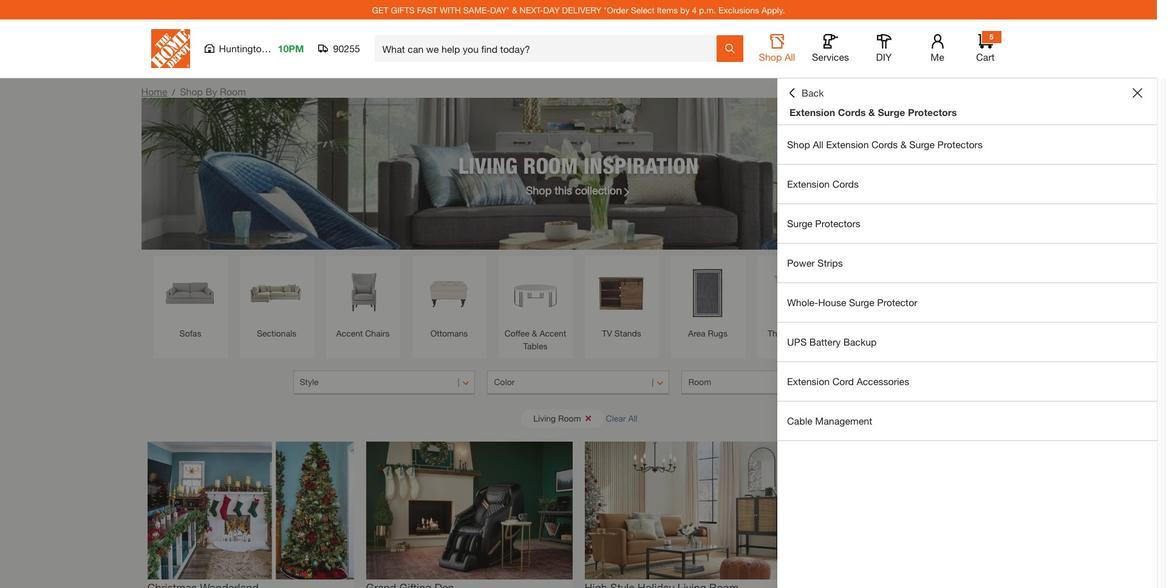 Task type: vqa. For each thing, say whether or not it's contained in the screenshot.
Share button
no



Task type: locate. For each thing, give the bounding box(es) containing it.
1 vertical spatial protectors
[[938, 139, 983, 150]]

feedback link image
[[1150, 205, 1166, 271]]

shop down apply.
[[759, 51, 782, 63]]

room button
[[682, 371, 864, 395]]

throw for throw pillows
[[768, 328, 792, 338]]

diy button
[[865, 34, 904, 63]]

throw
[[768, 328, 792, 338], [851, 328, 875, 338]]

shop for shop this collection
[[526, 183, 552, 197]]

cords for extension cords & surge protectors
[[838, 106, 866, 118]]

cart 5
[[976, 32, 995, 63]]

backup
[[844, 336, 877, 348]]

shop all
[[759, 51, 796, 63]]

sofas
[[180, 328, 201, 338]]

menu containing shop all extension cords & surge protectors
[[778, 125, 1157, 441]]

throw blankets link
[[850, 262, 912, 340]]

accent
[[336, 328, 363, 338], [540, 328, 566, 338]]

extension left "cord"
[[787, 375, 830, 387]]

1 vertical spatial cords
[[872, 139, 898, 150]]

day
[[543, 5, 560, 15]]

huntington park
[[219, 43, 290, 54]]

shop left the this
[[526, 183, 552, 197]]

shop right /
[[180, 86, 203, 97]]

throw blankets image
[[850, 262, 912, 324]]

1 horizontal spatial throw
[[851, 328, 875, 338]]

2 vertical spatial protectors
[[816, 217, 861, 229]]

home / shop by room
[[141, 86, 246, 97]]

cart
[[976, 51, 995, 63]]

ups
[[787, 336, 807, 348]]

shop
[[759, 51, 782, 63], [180, 86, 203, 97], [787, 139, 810, 150], [526, 183, 552, 197]]

&
[[512, 5, 517, 15], [869, 106, 875, 118], [901, 139, 907, 150], [532, 328, 537, 338]]

inspiration
[[584, 152, 699, 178]]

home link
[[141, 86, 167, 97]]

clear all
[[606, 413, 638, 423]]

shop inside shop this collection link
[[526, 183, 552, 197]]

1 horizontal spatial all
[[785, 51, 796, 63]]

protectors up extension cords "link"
[[938, 139, 983, 150]]

surge
[[878, 106, 906, 118], [910, 139, 935, 150], [787, 217, 813, 229], [849, 296, 875, 308]]

accent chairs
[[336, 328, 390, 338]]

tables
[[523, 341, 548, 351]]

area
[[688, 328, 706, 338]]

2 horizontal spatial stretchy image image
[[585, 442, 791, 579]]

sofas link
[[159, 262, 221, 340]]

living for living room
[[534, 413, 556, 423]]

protectors up strips
[[816, 217, 861, 229]]

all
[[785, 51, 796, 63], [813, 139, 824, 150], [628, 413, 638, 423]]

2 vertical spatial all
[[628, 413, 638, 423]]

cords up surge protectors
[[833, 178, 859, 190]]

extension down extension cords & surge protectors
[[826, 139, 869, 150]]

1 vertical spatial living
[[534, 413, 556, 423]]

& inside coffee & accent tables
[[532, 328, 537, 338]]

2 vertical spatial cords
[[833, 178, 859, 190]]

extension cords & surge protectors
[[790, 106, 957, 118]]

extension down the back
[[790, 106, 836, 118]]

throw inside "link"
[[768, 328, 792, 338]]

whole-house surge protector
[[787, 296, 918, 308]]

1 vertical spatial all
[[813, 139, 824, 150]]

shop inside shop all button
[[759, 51, 782, 63]]

protectors up shop all extension cords & surge protectors 'link'
[[908, 106, 957, 118]]

0 vertical spatial living
[[459, 152, 518, 178]]

extension up surge protectors
[[787, 178, 830, 190]]

power
[[787, 257, 815, 269]]

this
[[555, 183, 572, 197]]

throw left blankets
[[851, 328, 875, 338]]

room down area
[[689, 377, 711, 387]]

0 vertical spatial cords
[[838, 106, 866, 118]]

0 vertical spatial all
[[785, 51, 796, 63]]

extension inside "link"
[[787, 178, 830, 190]]

stands
[[615, 328, 641, 338]]

cords up shop all extension cords & surge protectors
[[838, 106, 866, 118]]

all up extension cords
[[813, 139, 824, 150]]

0 horizontal spatial all
[[628, 413, 638, 423]]

rugs
[[708, 328, 728, 338]]

shop inside shop all extension cords & surge protectors 'link'
[[787, 139, 810, 150]]

1 horizontal spatial accent
[[540, 328, 566, 338]]

2 horizontal spatial all
[[813, 139, 824, 150]]

0 horizontal spatial throw
[[768, 328, 792, 338]]

2 throw from the left
[[851, 328, 875, 338]]

shop for shop all extension cords & surge protectors
[[787, 139, 810, 150]]

room
[[220, 86, 246, 97], [523, 152, 578, 178], [689, 377, 711, 387], [558, 413, 581, 423]]

1 horizontal spatial stretchy image image
[[366, 442, 573, 579]]

get gifts fast with same-day* & next-day delivery *order select items by 4 p.m. exclusions apply.
[[372, 5, 785, 15]]

& down extension cords & surge protectors
[[901, 139, 907, 150]]

sectionals image
[[246, 262, 308, 324]]

by
[[206, 86, 217, 97]]

menu
[[778, 125, 1157, 441]]

extension cords
[[787, 178, 859, 190]]

0 horizontal spatial living
[[459, 152, 518, 178]]

ottomans link
[[418, 262, 480, 340]]

all inside 'link'
[[813, 139, 824, 150]]

room inside the living room button
[[558, 413, 581, 423]]

cable management
[[787, 415, 873, 426]]

ottomans image
[[418, 262, 480, 324]]

throw left pillows
[[768, 328, 792, 338]]

cords for extension cords
[[833, 178, 859, 190]]

tv stands
[[602, 328, 641, 338]]

cords inside "link"
[[833, 178, 859, 190]]

1 throw from the left
[[768, 328, 792, 338]]

power strips link
[[778, 244, 1157, 283]]

all up 'back' button
[[785, 51, 796, 63]]

cords
[[838, 106, 866, 118], [872, 139, 898, 150], [833, 178, 859, 190]]

shop up extension cords
[[787, 139, 810, 150]]

delivery
[[562, 5, 602, 15]]

living inside the living room button
[[534, 413, 556, 423]]

living for living room inspiration
[[459, 152, 518, 178]]

1 horizontal spatial living
[[534, 413, 556, 423]]

accent up tables
[[540, 328, 566, 338]]

pillows
[[794, 328, 821, 338]]

0 horizontal spatial stretchy image image
[[147, 442, 354, 579]]

sofas image
[[159, 262, 221, 324]]

& up tables
[[532, 328, 537, 338]]

the home depot logo image
[[151, 29, 190, 68]]

2 accent from the left
[[540, 328, 566, 338]]

by
[[681, 5, 690, 15]]

tv stands image
[[591, 262, 653, 324]]

extension for extension cords
[[787, 178, 830, 190]]

sectionals link
[[246, 262, 308, 340]]

cable
[[787, 415, 813, 426]]

surge down extension cords & surge protectors
[[910, 139, 935, 150]]

cord
[[833, 375, 854, 387]]

surge inside 'link'
[[910, 139, 935, 150]]

throw pillows link
[[763, 262, 825, 340]]

90255
[[333, 43, 360, 54]]

coffee & accent tables image
[[505, 262, 567, 324]]

all right clear
[[628, 413, 638, 423]]

back
[[802, 87, 824, 98]]

living
[[459, 152, 518, 178], [534, 413, 556, 423]]

0 horizontal spatial accent
[[336, 328, 363, 338]]

gifts
[[391, 5, 415, 15]]

diy
[[876, 51, 892, 63]]

room down color button
[[558, 413, 581, 423]]

stretchy image image
[[147, 442, 354, 579], [366, 442, 573, 579], [585, 442, 791, 579]]

shop this collection link
[[526, 182, 631, 198]]

area rugs
[[688, 328, 728, 338]]

shop for shop all
[[759, 51, 782, 63]]

accent left chairs
[[336, 328, 363, 338]]

10pm
[[278, 43, 304, 54]]

cords down extension cords & surge protectors
[[872, 139, 898, 150]]



Task type: describe. For each thing, give the bounding box(es) containing it.
surge up power
[[787, 217, 813, 229]]

& right day*
[[512, 5, 517, 15]]

surge protectors link
[[778, 204, 1157, 243]]

3 stretchy image image from the left
[[585, 442, 791, 579]]

p.m.
[[699, 5, 716, 15]]

surge up shop all extension cords & surge protectors
[[878, 106, 906, 118]]

services button
[[811, 34, 850, 63]]

same-
[[463, 5, 490, 15]]

surge protectors
[[787, 217, 861, 229]]

chairs
[[365, 328, 390, 338]]

accent chairs link
[[332, 262, 394, 340]]

& up shop all extension cords & surge protectors
[[869, 106, 875, 118]]

*order
[[604, 5, 629, 15]]

extension inside 'link'
[[826, 139, 869, 150]]

protectors inside 'link'
[[938, 139, 983, 150]]

park
[[270, 43, 290, 54]]

protector
[[877, 296, 918, 308]]

1 accent from the left
[[336, 328, 363, 338]]

services
[[812, 51, 849, 63]]

sectionals
[[257, 328, 296, 338]]

throw for throw blankets
[[851, 328, 875, 338]]

whole-
[[787, 296, 819, 308]]

coffee
[[505, 328, 530, 338]]

color
[[494, 377, 515, 387]]

battery
[[810, 336, 841, 348]]

exclusions
[[719, 5, 759, 15]]

select
[[631, 5, 655, 15]]

all for shop all
[[785, 51, 796, 63]]

extension for extension cord accessories
[[787, 375, 830, 387]]

living room
[[534, 413, 581, 423]]

whole-house surge protector link
[[778, 283, 1157, 322]]

1 stretchy image image from the left
[[147, 442, 354, 579]]

shop all extension cords & surge protectors
[[787, 139, 983, 150]]

curtains & drapes image
[[936, 262, 998, 324]]

home
[[141, 86, 167, 97]]

accent inside coffee & accent tables
[[540, 328, 566, 338]]

room up the this
[[523, 152, 578, 178]]

area rugs link
[[677, 262, 739, 340]]

living room inspiration
[[459, 152, 699, 178]]

blankets
[[877, 328, 910, 338]]

house
[[819, 296, 847, 308]]

What can we help you find today? search field
[[382, 36, 716, 61]]

color button
[[488, 371, 670, 395]]

power strips
[[787, 257, 843, 269]]

huntington
[[219, 43, 267, 54]]

/
[[172, 87, 175, 97]]

tv
[[602, 328, 612, 338]]

0 vertical spatial protectors
[[908, 106, 957, 118]]

cords inside 'link'
[[872, 139, 898, 150]]

fast
[[417, 5, 438, 15]]

clear
[[606, 413, 626, 423]]

90255 button
[[319, 43, 361, 55]]

tv stands link
[[591, 262, 653, 340]]

get
[[372, 5, 389, 15]]

ottomans
[[431, 328, 468, 338]]

& inside shop all extension cords & surge protectors 'link'
[[901, 139, 907, 150]]

collection
[[575, 183, 622, 197]]

coffee & accent tables link
[[505, 262, 567, 352]]

ups battery backup
[[787, 336, 877, 348]]

with
[[440, 5, 461, 15]]

day*
[[490, 5, 510, 15]]

extension cords link
[[778, 165, 1157, 204]]

accessories
[[857, 375, 910, 387]]

style button
[[293, 371, 475, 395]]

5
[[990, 32, 994, 41]]

strips
[[818, 257, 843, 269]]

next-
[[520, 5, 543, 15]]

style
[[300, 377, 319, 387]]

throw blankets
[[851, 328, 910, 338]]

throw pillows
[[768, 328, 821, 338]]

throw pillows image
[[763, 262, 825, 324]]

accent chairs image
[[332, 262, 394, 324]]

drawer close image
[[1133, 88, 1143, 98]]

clear all button
[[606, 407, 638, 430]]

area rugs image
[[677, 262, 739, 324]]

coffee & accent tables
[[505, 328, 566, 351]]

shop this collection
[[526, 183, 622, 197]]

me button
[[918, 34, 957, 63]]

surge right house
[[849, 296, 875, 308]]

all for shop all extension cords & surge protectors
[[813, 139, 824, 150]]

extension cord accessories link
[[778, 362, 1157, 401]]

shop all extension cords & surge protectors link
[[778, 125, 1157, 164]]

extension for extension cords & surge protectors
[[790, 106, 836, 118]]

all for clear all
[[628, 413, 638, 423]]

room inside room button
[[689, 377, 711, 387]]

shop all button
[[758, 34, 797, 63]]

living room button
[[521, 409, 604, 427]]

cable management link
[[778, 402, 1157, 440]]

2 stretchy image image from the left
[[366, 442, 573, 579]]

items
[[657, 5, 678, 15]]

extension cord accessories
[[787, 375, 910, 387]]

management
[[815, 415, 873, 426]]

apply.
[[762, 5, 785, 15]]

ups battery backup link
[[778, 323, 1157, 361]]

me
[[931, 51, 945, 63]]

room right by at left
[[220, 86, 246, 97]]



